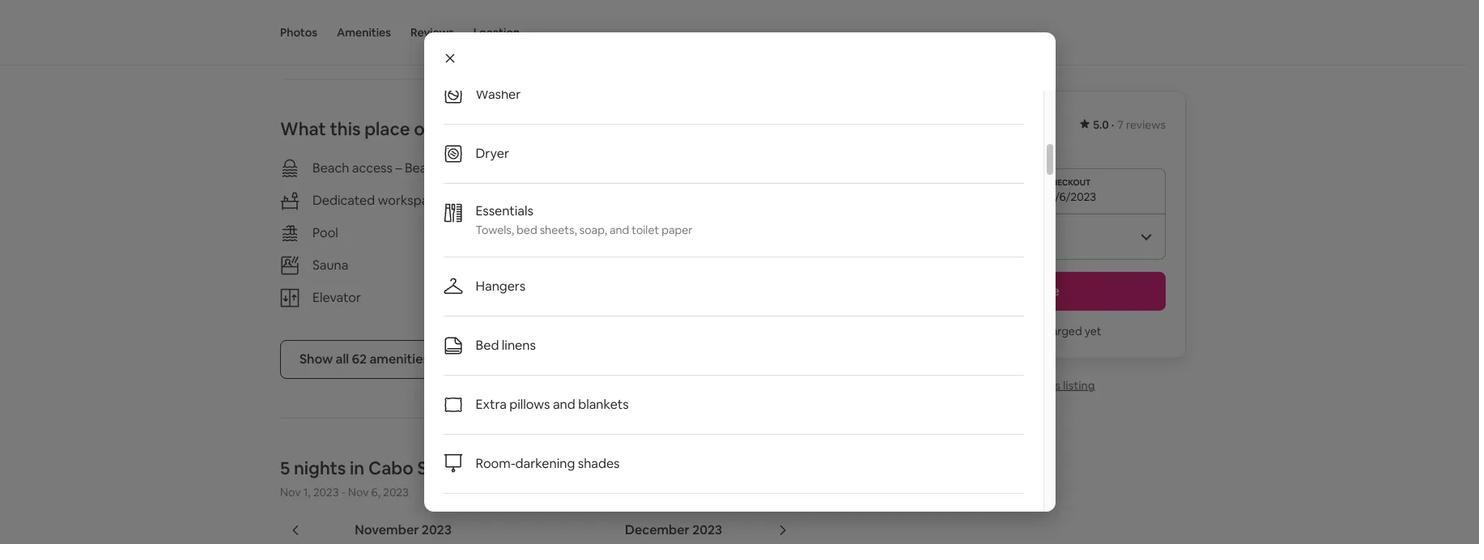 Task type: vqa. For each thing, say whether or not it's contained in the screenshot.
Room-
yes



Task type: describe. For each thing, give the bounding box(es) containing it.
essentials
[[476, 202, 534, 219]]

show
[[300, 351, 333, 368]]

7
[[1118, 117, 1124, 132]]

november
[[355, 522, 419, 539]]

be
[[1023, 324, 1037, 339]]

show all 62 amenities
[[300, 351, 429, 368]]

11/6/2023 button
[[905, 168, 1166, 214]]

amenities
[[370, 351, 429, 368]]

and inside essentials towels, bed sheets, soap, and toilet paper
[[610, 223, 629, 237]]

photos
[[280, 25, 317, 40]]

extra
[[476, 396, 507, 413]]

1 vertical spatial and
[[553, 396, 576, 413]]

2023 right december
[[693, 522, 722, 539]]

report this listing
[[1002, 378, 1095, 393]]

essentials towels, bed sheets, soap, and toilet paper
[[476, 202, 693, 237]]

amenities button
[[337, 0, 391, 65]]

reviews
[[411, 25, 454, 40]]

beach access – beachfront
[[313, 160, 471, 177]]

this for what
[[330, 118, 361, 140]]

bed
[[476, 337, 499, 354]]

access
[[352, 160, 393, 177]]

december
[[625, 522, 690, 539]]

blankets
[[578, 396, 629, 413]]

toilet
[[632, 223, 659, 237]]

5
[[280, 457, 290, 480]]

paper
[[662, 223, 693, 237]]

room-
[[476, 455, 516, 472]]

beachfront
[[405, 160, 471, 177]]

charged
[[1039, 324, 1082, 339]]

$718
[[905, 111, 944, 134]]

nights
[[294, 457, 346, 480]]

washer
[[476, 86, 521, 103]]

shades
[[578, 455, 620, 472]]

report this listing button
[[976, 378, 1095, 393]]

5.0
[[1093, 117, 1109, 132]]

linens
[[502, 337, 536, 354]]

sheets,
[[540, 223, 577, 237]]

calendar application
[[261, 505, 1353, 544]]

dryer
[[476, 145, 509, 162]]

what this place offers dialog
[[424, 22, 1056, 544]]

pillows
[[510, 396, 550, 413]]

what
[[280, 118, 326, 140]]

2023 left -
[[313, 485, 339, 500]]

hot tub
[[584, 224, 629, 241]]

what this place offers
[[280, 118, 463, 140]]

1,
[[303, 485, 311, 500]]

–
[[396, 160, 402, 177]]

hangers
[[476, 278, 526, 295]]

extra pillows and blankets
[[476, 396, 629, 413]]

·
[[1112, 117, 1115, 132]]



Task type: locate. For each thing, give the bounding box(es) containing it.
you won't be charged yet
[[969, 324, 1102, 339]]

photos button
[[280, 0, 317, 65]]

all
[[336, 351, 349, 368]]

2023 right november
[[422, 522, 452, 539]]

1 vertical spatial this
[[1041, 378, 1061, 393]]

1 horizontal spatial nov
[[348, 485, 369, 500]]

nov right -
[[348, 485, 369, 500]]

darkening
[[516, 455, 575, 472]]

nov left 1, at the bottom left of the page
[[280, 485, 301, 500]]

beach
[[313, 160, 349, 177]]

towels,
[[476, 223, 514, 237]]

amenities
[[337, 25, 391, 40]]

0 horizontal spatial and
[[553, 396, 576, 413]]

5.0 · 7 reviews
[[1093, 117, 1166, 132]]

tub
[[609, 224, 629, 241]]

pool
[[313, 224, 338, 241]]

reviews
[[1126, 117, 1166, 132]]

this
[[330, 118, 361, 140], [1041, 378, 1061, 393]]

reserve
[[1011, 283, 1060, 300]]

won't
[[991, 324, 1020, 339]]

elevator
[[313, 289, 361, 306]]

0 horizontal spatial nov
[[280, 485, 301, 500]]

1 horizontal spatial this
[[1041, 378, 1061, 393]]

in
[[350, 457, 365, 480]]

5 nights in cabo san lucas nov 1, 2023 - nov 6, 2023
[[280, 457, 500, 500]]

bed linens
[[476, 337, 536, 354]]

6,
[[371, 485, 381, 500]]

0 horizontal spatial this
[[330, 118, 361, 140]]

offers
[[414, 118, 463, 140]]

place
[[365, 118, 410, 140]]

location button
[[474, 0, 520, 65]]

11/6/2023
[[1046, 190, 1097, 204]]

reviews button
[[411, 0, 454, 65]]

nov
[[280, 485, 301, 500], [348, 485, 369, 500]]

show all 62 amenities button
[[280, 340, 449, 379]]

workspace
[[378, 192, 443, 209]]

0 vertical spatial this
[[330, 118, 361, 140]]

you
[[969, 324, 989, 339]]

and right hot
[[610, 223, 629, 237]]

tv
[[584, 257, 601, 274]]

1 horizontal spatial and
[[610, 223, 629, 237]]

bed
[[517, 223, 537, 237]]

november 2023
[[355, 522, 452, 539]]

2023
[[313, 485, 339, 500], [383, 485, 409, 500], [422, 522, 452, 539], [693, 522, 722, 539]]

report
[[1002, 378, 1039, 393]]

this for report
[[1041, 378, 1061, 393]]

and
[[610, 223, 629, 237], [553, 396, 576, 413]]

sauna
[[313, 257, 348, 274]]

hot
[[584, 224, 606, 241]]

cabo
[[368, 457, 414, 480]]

this up beach
[[330, 118, 361, 140]]

1 nov from the left
[[280, 485, 301, 500]]

dedicated workspace
[[313, 192, 443, 209]]

dedicated
[[313, 192, 375, 209]]

soap,
[[580, 223, 607, 237]]

0 vertical spatial and
[[610, 223, 629, 237]]

room-darkening shades
[[476, 455, 620, 472]]

2023 right 6, in the left bottom of the page
[[383, 485, 409, 500]]

and right pillows
[[553, 396, 576, 413]]

62
[[352, 351, 367, 368]]

-
[[342, 485, 346, 500]]

san
[[417, 457, 448, 480]]

reserve button
[[905, 272, 1166, 311]]

location
[[474, 25, 520, 40]]

listing
[[1063, 378, 1095, 393]]

yet
[[1085, 324, 1102, 339]]

2 nov from the left
[[348, 485, 369, 500]]

lucas
[[452, 457, 500, 480]]

this left listing
[[1041, 378, 1061, 393]]

december 2023
[[625, 522, 722, 539]]



